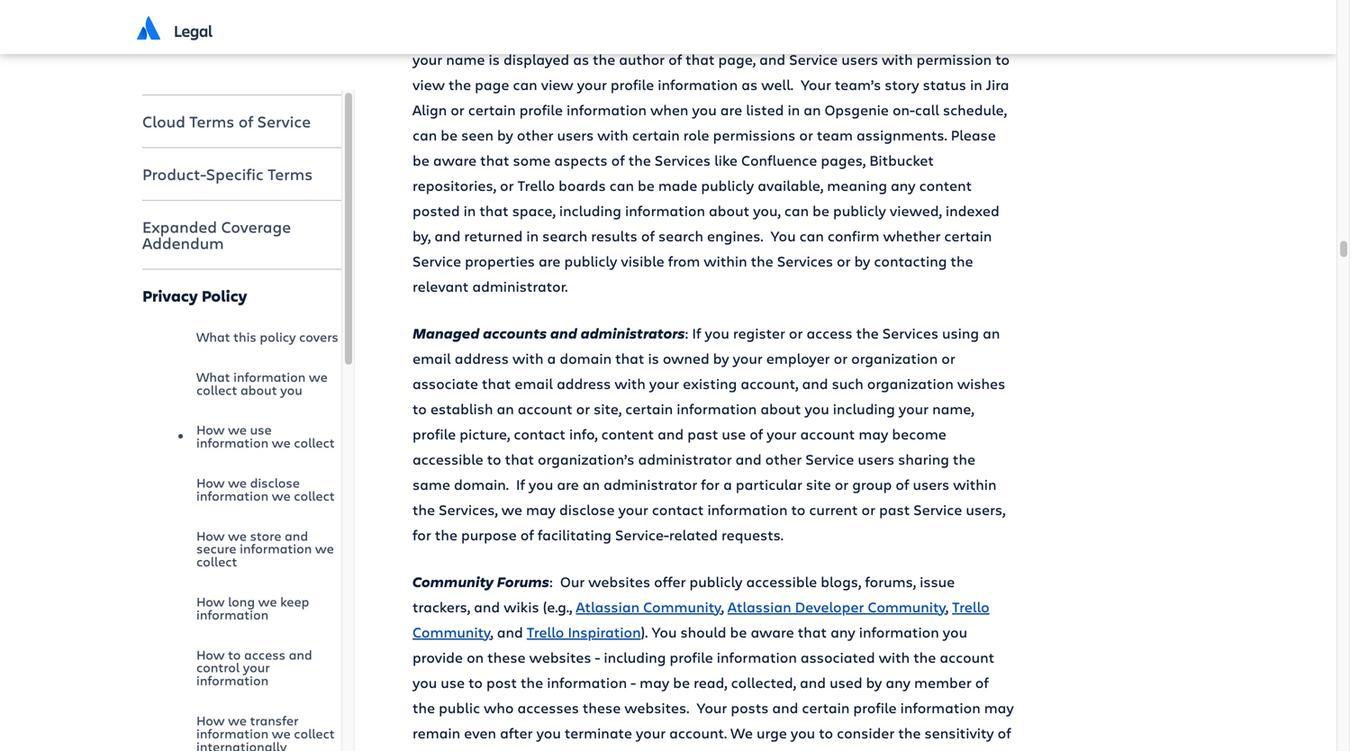 Task type: vqa. For each thing, say whether or not it's contained in the screenshot.
use inside ). You should be aware that any information you provide on these websites - including profile information associated with the account you use to post the information - may be read, collected, and used by any member of the public who accesses these websites.  Your posts and certain profile information may remain even after you terminate your account. We urge you to consider the sensitivity of any information you input into these Services. To request removal of your inform
yes



Task type: locate. For each thing, give the bounding box(es) containing it.
these up terminate
[[583, 698, 621, 717]]

issue
[[920, 572, 955, 591]]

2 how from the top
[[196, 474, 225, 492]]

0 horizontal spatial users
[[858, 449, 895, 469]]

public
[[439, 698, 480, 717]]

to up removal
[[819, 723, 833, 743]]

2 horizontal spatial account
[[940, 648, 995, 667]]

using
[[942, 323, 979, 343]]

1 horizontal spatial past
[[879, 500, 910, 519]]

information up how we disclose information we collect
[[196, 434, 269, 451]]

how inside how long we keep information
[[196, 593, 225, 610]]

or down using
[[942, 349, 956, 368]]

collect right internationally on the left bottom
[[294, 725, 335, 742]]

accesses
[[518, 698, 579, 717]]

0 horizontal spatial including
[[604, 648, 666, 667]]

0 vertical spatial past
[[688, 424, 718, 444]]

even
[[464, 723, 496, 743]]

these
[[488, 648, 526, 667], [583, 698, 621, 717], [623, 749, 661, 751]]

1 horizontal spatial an
[[583, 475, 600, 494]]

the up the within
[[953, 449, 976, 469]]

0 horizontal spatial with
[[513, 349, 544, 368]]

profile down should
[[670, 648, 713, 667]]

0 horizontal spatial trello
[[527, 622, 564, 642]]

how inside how we transfer information we collect internationally
[[196, 712, 225, 729]]

accessible
[[413, 449, 484, 469], [746, 572, 817, 591]]

certain up the content
[[626, 399, 673, 418]]

collect inside how we transfer information we collect internationally
[[294, 725, 335, 742]]

how to access and control your information link
[[196, 635, 341, 701]]

by
[[713, 349, 729, 368], [866, 673, 882, 692]]

2 horizontal spatial use
[[722, 424, 746, 444]]

an right the are
[[583, 475, 600, 494]]

cloud
[[142, 111, 185, 132]]

0 horizontal spatial past
[[688, 424, 718, 444]]

secure
[[196, 540, 237, 557]]

information inside what information we collect about you
[[233, 368, 306, 386]]

0 vertical spatial account
[[518, 399, 573, 418]]

information up store
[[196, 487, 269, 504]]

administrators
[[581, 323, 685, 343]]

1 how from the top
[[196, 421, 225, 439]]

with up site,
[[615, 374, 646, 393]]

1 vertical spatial for
[[413, 525, 431, 544]]

is
[[648, 349, 659, 368]]

1 horizontal spatial terms
[[268, 164, 313, 185]]

information down existing
[[677, 399, 757, 418]]

profile up consider
[[854, 698, 897, 717]]

how for how we transfer information we collect internationally
[[196, 712, 225, 729]]

2 horizontal spatial profile
[[854, 698, 897, 717]]

certain
[[626, 399, 673, 418], [802, 698, 850, 717]]

particular
[[736, 475, 803, 494]]

1 horizontal spatial be
[[730, 622, 747, 642]]

service down the within
[[914, 500, 963, 519]]

your
[[697, 698, 727, 717]]

1 vertical spatial trello
[[527, 622, 564, 642]]

collect
[[196, 381, 237, 399], [294, 434, 335, 451], [294, 487, 335, 504], [196, 553, 237, 570], [294, 725, 335, 742]]

2 vertical spatial profile
[[854, 698, 897, 717]]

2 what from the top
[[196, 368, 230, 386]]

atlassian logo image
[[137, 16, 160, 40]]

what
[[196, 328, 230, 346], [196, 368, 230, 386]]

account up info,
[[518, 399, 573, 418]]

we up store
[[272, 487, 291, 504]]

and left used
[[800, 673, 826, 692]]

how
[[196, 421, 225, 439], [196, 474, 225, 492], [196, 527, 225, 544], [196, 593, 225, 610], [196, 646, 225, 663], [196, 712, 225, 729]]

that down "developer"
[[798, 622, 827, 642]]

collect for how we transfer information we collect internationally
[[294, 725, 335, 742]]

administrator
[[638, 449, 732, 469], [604, 475, 698, 494]]

collect up long
[[196, 553, 237, 570]]

4 how from the top
[[196, 593, 225, 610]]

accounts and
[[483, 323, 577, 343]]

certain down used
[[802, 698, 850, 717]]

that left is
[[615, 349, 645, 368]]

use
[[250, 421, 272, 439], [722, 424, 746, 444], [441, 673, 465, 692]]

remain
[[413, 723, 461, 743]]

1 horizontal spatial use
[[441, 673, 465, 692]]

disclose down how we use information we collect link
[[250, 474, 300, 492]]

we right long
[[258, 593, 277, 610]]

use inside : if you register or access the services using an email address with a domain that is owned by your employer or organization or associate that email address with your existing account, and such organization wishes to establish an account or site, certain information about you including your name, profile picture, contact info, content and past use of your account may become accessible to that organization's administrator and other service users sharing the same domain.  if you are an administrator for a particular site or group of users within the services, we may disclose your contact information to current or past service users, for the purpose of facilitating service-related requests.
[[722, 424, 746, 444]]

1 vertical spatial access
[[244, 646, 286, 663]]

address down managed at top
[[455, 349, 509, 368]]

the down services,
[[435, 525, 458, 544]]

any left the member
[[886, 673, 911, 692]]

including down such
[[833, 399, 895, 418]]

0 vertical spatial service
[[257, 111, 311, 132]]

how down how long we keep information
[[196, 646, 225, 663]]

1 horizontal spatial accessible
[[746, 572, 817, 591]]

0 vertical spatial including
[[833, 399, 895, 418]]

group
[[853, 475, 892, 494]]

about
[[241, 381, 277, 399], [761, 399, 801, 418]]

to down on
[[469, 673, 483, 692]]

2 horizontal spatial service
[[914, 500, 963, 519]]

certain inside ). you should be aware that any information you provide on these websites - including profile information associated with the account you use to post the information - may be read, collected, and used by any member of the public who accesses these websites.  your posts and certain profile information may remain even after you terminate your account. we urge you to consider the sensitivity of any information you input into these services. to request removal of your inform
[[802, 698, 850, 717]]

1 what from the top
[[196, 328, 230, 346]]

1 vertical spatial certain
[[802, 698, 850, 717]]

with inside ). you should be aware that any information you provide on these websites - including profile information associated with the account you use to post the information - may be read, collected, and used by any member of the public who accesses these websites.  your posts and certain profile information may remain even after you terminate your account. we urge you to consider the sensitivity of any information you input into these services. to request removal of your inform
[[879, 648, 910, 667]]

what left the "this"
[[196, 328, 230, 346]]

(e.g.,
[[543, 597, 572, 617]]

0 vertical spatial profile
[[413, 424, 456, 444]]

email
[[413, 349, 451, 368], [515, 374, 553, 393]]

1 horizontal spatial about
[[761, 399, 801, 418]]

your inside how to access and control your information
[[243, 659, 270, 676]]

you
[[705, 323, 730, 343], [280, 381, 303, 399], [805, 399, 830, 418], [529, 475, 554, 494], [943, 622, 968, 642], [413, 673, 437, 692], [537, 723, 561, 743], [791, 723, 816, 743], [525, 749, 550, 751]]

how we transfer information we collect internationally link
[[196, 701, 341, 751]]

0 vertical spatial access
[[807, 323, 853, 343]]

what for what information we collect about you
[[196, 368, 230, 386]]

what inside what information we collect about you
[[196, 368, 230, 386]]

a down managed accounts and administrators
[[547, 349, 556, 368]]

how up internationally on the left bottom
[[196, 712, 225, 729]]

2 horizontal spatial these
[[623, 749, 661, 751]]

by inside : if you register or access the services using an email address with a domain that is owned by your employer or organization or associate that email address with your existing account, and such organization wishes to establish an account or site, certain information about you including your name, profile picture, contact info, content and past use of your account may become accessible to that organization's administrator and other service users sharing the same domain.  if you are an administrator for a particular site or group of users within the services, we may disclose your contact information to current or past service users, for the purpose of facilitating service-related requests.
[[713, 349, 729, 368]]

or down group
[[862, 500, 876, 519]]

, up post
[[491, 622, 494, 642]]

information inside how to access and control your information
[[196, 672, 269, 689]]

and inside how we store and secure information we collect
[[285, 527, 308, 544]]

1 vertical spatial disclose
[[560, 500, 615, 519]]

we up internationally on the left bottom
[[228, 712, 247, 729]]

managed
[[413, 323, 480, 343]]

your
[[733, 349, 763, 368], [650, 374, 679, 393], [899, 399, 929, 418], [767, 424, 797, 444], [619, 500, 649, 519], [243, 659, 270, 676], [636, 723, 666, 743], [878, 749, 908, 751]]

profile
[[413, 424, 456, 444], [670, 648, 713, 667], [854, 698, 897, 717]]

about inside what information we collect about you
[[241, 381, 277, 399]]

0 vertical spatial certain
[[626, 399, 673, 418]]

6 how from the top
[[196, 712, 225, 729]]

0 horizontal spatial for
[[413, 525, 431, 544]]

aware
[[751, 622, 794, 642]]

trello community link
[[413, 597, 990, 642]]

may
[[859, 424, 889, 444], [526, 500, 556, 519], [640, 673, 670, 692], [985, 698, 1014, 717]]

2 vertical spatial service
[[914, 500, 963, 519]]

a
[[547, 349, 556, 368], [724, 475, 732, 494]]

by inside ). you should be aware that any information you provide on these websites - including profile information associated with the account you use to post the information - may be read, collected, and used by any member of the public who accesses these websites.  your posts and certain profile information may remain even after you terminate your account. we urge you to consider the sensitivity of any information you input into these services. to request removal of your inform
[[866, 673, 882, 692]]

). you should be aware that any information you provide on these websites - including profile information associated with the account you use to post the information - may be read, collected, and used by any member of the public who accesses these websites.  your posts and certain profile information may remain even after you terminate your account. we urge you to consider the sensitivity of any information you input into these services. to request removal of your inform
[[413, 622, 1014, 751]]

and up "particular"
[[736, 449, 762, 469]]

1 vertical spatial users
[[913, 475, 950, 494]]

0 horizontal spatial by
[[713, 349, 729, 368]]

information inside how we store and secure information we collect
[[240, 540, 312, 557]]

by up existing
[[713, 349, 729, 368]]

including inside ). you should be aware that any information you provide on these websites - including profile information associated with the account you use to post the information - may be read, collected, and used by any member of the public who accesses these websites.  your posts and certain profile information may remain even after you terminate your account. we urge you to consider the sensitivity of any information you input into these services. to request removal of your inform
[[604, 648, 666, 667]]

how inside 'how we use information we collect'
[[196, 421, 225, 439]]

covers
[[299, 328, 339, 346]]

0 vertical spatial contact
[[514, 424, 566, 444]]

be left read,
[[673, 673, 690, 692]]

0 vertical spatial -
[[595, 648, 600, 667]]

how inside how we store and secure information we collect
[[196, 527, 225, 544]]

1 horizontal spatial by
[[866, 673, 882, 692]]

, down issue
[[946, 597, 949, 617]]

websites up atlassian community link
[[589, 572, 651, 591]]

access up the employer
[[807, 323, 853, 343]]

wikis
[[504, 597, 539, 617]]

0 horizontal spatial address
[[455, 349, 509, 368]]

contact left info,
[[514, 424, 566, 444]]

1 horizontal spatial service
[[806, 449, 855, 469]]

be left aware
[[730, 622, 747, 642]]

how up secure
[[196, 474, 225, 492]]

with
[[513, 349, 544, 368], [615, 374, 646, 393], [879, 648, 910, 667]]

1 vertical spatial any
[[886, 673, 911, 692]]

you down provide
[[413, 673, 437, 692]]

for down the same
[[413, 525, 431, 544]]

these up post
[[488, 648, 526, 667]]

you up the member
[[943, 622, 968, 642]]

and
[[802, 374, 829, 393], [658, 424, 684, 444], [736, 449, 762, 469], [285, 527, 308, 544], [474, 597, 500, 617], [497, 622, 523, 642], [289, 646, 312, 663], [800, 673, 826, 692], [773, 698, 799, 717]]

we up how we disclose information we collect link
[[272, 434, 291, 451]]

0 horizontal spatial about
[[241, 381, 277, 399]]

community down trackers,
[[413, 622, 491, 642]]

input
[[553, 749, 589, 751]]

accessible inside : if you register or access the services using an email address with a domain that is owned by your employer or organization or associate that email address with your existing account, and such organization wishes to establish an account or site, certain information about you including your name, profile picture, contact info, content and past use of your account may become accessible to that organization's administrator and other service users sharing the same domain.  if you are an administrator for a particular site or group of users within the services, we may disclose your contact information to current or past service users, for the purpose of facilitating service-related requests.
[[413, 449, 484, 469]]

0 vertical spatial organization
[[852, 349, 938, 368]]

0 vertical spatial what
[[196, 328, 230, 346]]

how inside how we disclose information we collect
[[196, 474, 225, 492]]

0 horizontal spatial disclose
[[250, 474, 300, 492]]

0 horizontal spatial access
[[244, 646, 286, 663]]

email down accounts and
[[515, 374, 553, 393]]

1 horizontal spatial email
[[515, 374, 553, 393]]

0 vertical spatial accessible
[[413, 449, 484, 469]]

to down picture,
[[487, 449, 502, 469]]

disclose up facilitating
[[560, 500, 615, 519]]

collect inside how we disclose information we collect
[[294, 487, 335, 504]]

2 horizontal spatial an
[[983, 323, 1000, 343]]

associated
[[801, 648, 875, 667]]

-
[[595, 648, 600, 667], [631, 673, 636, 692]]

0 horizontal spatial any
[[413, 749, 438, 751]]

any down remain
[[413, 749, 438, 751]]

administrator down the content
[[638, 449, 732, 469]]

what down what this policy covers at the top left
[[196, 368, 230, 386]]

collect up how we disclose information we collect link
[[294, 434, 335, 451]]

and right store
[[285, 527, 308, 544]]

2 vertical spatial with
[[879, 648, 910, 667]]

1 horizontal spatial disclose
[[560, 500, 615, 519]]

contact up "related"
[[652, 500, 704, 519]]

1 horizontal spatial certain
[[802, 698, 850, 717]]

access
[[807, 323, 853, 343], [244, 646, 286, 663]]

what for what this policy covers
[[196, 328, 230, 346]]

who
[[484, 698, 514, 717]]

0 horizontal spatial terms
[[189, 111, 234, 132]]

certain inside : if you register or access the services using an email address with a domain that is owned by your employer or organization or associate that email address with your existing account, and such organization wishes to establish an account or site, certain information about you including your name, profile picture, contact info, content and past use of your account may become accessible to that organization's administrator and other service users sharing the same domain.  if you are an administrator for a particular site or group of users within the services, we may disclose your contact information to current or past service users, for the purpose of facilitating service-related requests.
[[626, 399, 673, 418]]

0 horizontal spatial be
[[673, 673, 690, 692]]

community inside trello community
[[413, 622, 491, 642]]

we
[[309, 368, 328, 386], [228, 421, 247, 439], [272, 434, 291, 451], [228, 474, 247, 492], [272, 487, 291, 504], [502, 500, 523, 519], [228, 527, 247, 544], [315, 540, 334, 557], [258, 593, 277, 610], [228, 712, 247, 729], [272, 725, 291, 742]]

expanded
[[142, 216, 217, 238]]

become
[[892, 424, 947, 444]]

trello
[[953, 597, 990, 617], [527, 622, 564, 642]]

address down domain
[[557, 374, 611, 393]]

forums,
[[865, 572, 916, 591]]

0 vertical spatial these
[[488, 648, 526, 667]]

users
[[858, 449, 895, 469], [913, 475, 950, 494]]

1 vertical spatial a
[[724, 475, 732, 494]]

information
[[233, 368, 306, 386], [677, 399, 757, 418], [196, 434, 269, 451], [196, 487, 269, 504], [708, 500, 788, 519], [240, 540, 312, 557], [196, 606, 269, 623], [859, 622, 940, 642], [717, 648, 797, 667], [196, 672, 269, 689], [547, 673, 627, 692], [901, 698, 981, 717], [196, 725, 269, 742], [441, 749, 521, 751]]

0 horizontal spatial email
[[413, 349, 451, 368]]

service-
[[615, 525, 669, 544]]

a left "particular"
[[724, 475, 732, 494]]

5 how from the top
[[196, 646, 225, 663]]

1 horizontal spatial address
[[557, 374, 611, 393]]

how for how long we keep information
[[196, 593, 225, 610]]

1 vertical spatial organization
[[867, 374, 954, 393]]

0 horizontal spatial atlassian
[[576, 597, 640, 617]]

0 vertical spatial by
[[713, 349, 729, 368]]

the
[[857, 323, 879, 343], [953, 449, 976, 469], [413, 500, 435, 519], [435, 525, 458, 544], [914, 648, 936, 667], [521, 673, 543, 692], [413, 698, 435, 717], [899, 723, 921, 743]]

terms
[[189, 111, 234, 132], [268, 164, 313, 185]]

product-
[[142, 164, 206, 185]]

2 horizontal spatial ,
[[946, 597, 949, 617]]

provide
[[413, 648, 463, 667]]

may down ). you
[[640, 673, 670, 692]]

transfer
[[250, 712, 299, 729]]

collect for how we disclose information we collect
[[294, 487, 335, 504]]

1 vertical spatial -
[[631, 673, 636, 692]]

1 horizontal spatial atlassian
[[728, 597, 792, 617]]

0 horizontal spatial contact
[[514, 424, 566, 444]]

we down how to access and control your information link
[[272, 725, 291, 742]]

account inside ). you should be aware that any information you provide on these websites - including profile information associated with the account you use to post the information - may be read, collected, and used by any member of the public who accesses these websites.  your posts and certain profile information may remain even after you terminate your account. we urge you to consider the sensitivity of any information you input into these services. to request removal of your inform
[[940, 648, 995, 667]]

be
[[730, 622, 747, 642], [673, 673, 690, 692]]

1 vertical spatial service
[[806, 449, 855, 469]]

service up the 'product-specific terms' link
[[257, 111, 311, 132]]

your down 'register'
[[733, 349, 763, 368]]

of right purpose
[[521, 525, 534, 544]]

0 vertical spatial disclose
[[250, 474, 300, 492]]

organization
[[852, 349, 938, 368], [867, 374, 954, 393]]

1 horizontal spatial a
[[724, 475, 732, 494]]

collect inside how we store and secure information we collect
[[196, 553, 237, 570]]

websites
[[589, 572, 651, 591], [529, 648, 591, 667]]

0 vertical spatial email
[[413, 349, 451, 368]]

an up picture,
[[497, 399, 514, 418]]

2 horizontal spatial with
[[879, 648, 910, 667]]

you up how we use information we collect link
[[280, 381, 303, 399]]

collect inside 'how we use information we collect'
[[294, 434, 335, 451]]

site
[[806, 475, 831, 494]]

email up the associate on the left
[[413, 349, 451, 368]]

access inside how to access and control your information
[[244, 646, 286, 663]]

product-specific terms link
[[142, 153, 341, 196]]

how for how we use information we collect
[[196, 421, 225, 439]]

2 vertical spatial account
[[940, 648, 995, 667]]

1 horizontal spatial including
[[833, 399, 895, 418]]

access inside : if you register or access the services using an email address with a domain that is owned by your employer or organization or associate that email address with your existing account, and such organization wishes to establish an account or site, certain information about you including your name, profile picture, contact info, content and past use of your account may become accessible to that organization's administrator and other service users sharing the same domain.  if you are an administrator for a particular site or group of users within the services, we may disclose your contact information to current or past service users, for the purpose of facilitating service-related requests.
[[807, 323, 853, 343]]

how for how we disclose information we collect
[[196, 474, 225, 492]]

how inside how to access and control your information
[[196, 646, 225, 663]]

address
[[455, 349, 509, 368], [557, 374, 611, 393]]

,
[[721, 597, 724, 617], [946, 597, 949, 617], [491, 622, 494, 642]]

information up the control
[[196, 606, 269, 623]]

services
[[883, 323, 939, 343]]

2 atlassian from the left
[[728, 597, 792, 617]]

users,
[[966, 500, 1006, 519]]

we down covers
[[309, 368, 328, 386]]

an right using
[[983, 323, 1000, 343]]

0 horizontal spatial use
[[250, 421, 272, 439]]

atlassian up inspiration at the bottom of page
[[576, 597, 640, 617]]

account
[[518, 399, 573, 418], [801, 424, 855, 444], [940, 648, 995, 667]]

0 horizontal spatial certain
[[626, 399, 673, 418]]

community down offer publicly
[[643, 597, 721, 617]]

1 vertical spatial with
[[615, 374, 646, 393]]

1 vertical spatial address
[[557, 374, 611, 393]]

2 vertical spatial an
[[583, 475, 600, 494]]

accessible up the same
[[413, 449, 484, 469]]

read,
[[694, 673, 728, 692]]

urge
[[757, 723, 787, 743]]

or
[[789, 323, 803, 343], [834, 349, 848, 368], [942, 349, 956, 368], [576, 399, 590, 418], [835, 475, 849, 494], [862, 500, 876, 519]]

3 how from the top
[[196, 527, 225, 544]]

1 vertical spatial profile
[[670, 648, 713, 667]]

1 horizontal spatial -
[[631, 673, 636, 692]]

0 vertical spatial trello
[[953, 597, 990, 617]]

community
[[413, 572, 494, 591], [643, 597, 721, 617], [868, 597, 946, 617], [413, 622, 491, 642]]

2 vertical spatial these
[[623, 749, 661, 751]]

1 vertical spatial including
[[604, 648, 666, 667]]

organization down services
[[852, 349, 938, 368]]

terms right specific
[[268, 164, 313, 185]]

that inside ). you should be aware that any information you provide on these websites - including profile information associated with the account you use to post the information - may be read, collected, and used by any member of the public who accesses these websites.  your posts and certain profile information may remain even after you terminate your account. we urge you to consider the sensitivity of any information you input into these services. to request removal of your inform
[[798, 622, 827, 642]]

or right site on the bottom of page
[[835, 475, 849, 494]]

if
[[516, 475, 525, 494]]

1 vertical spatial what
[[196, 368, 230, 386]]

for up "related"
[[701, 475, 720, 494]]

0 vertical spatial address
[[455, 349, 509, 368]]



Task type: describe. For each thing, give the bounding box(es) containing it.
the down the same
[[413, 500, 435, 519]]

how we disclose information we collect
[[196, 474, 335, 504]]

site,
[[594, 399, 622, 418]]

of down consider
[[861, 749, 874, 751]]

organization's
[[538, 449, 635, 469]]

after
[[500, 723, 533, 743]]

your right terminate
[[636, 723, 666, 743]]

how we use information we collect link
[[196, 410, 341, 463]]

how we transfer information we collect internationally
[[196, 712, 335, 751]]

use inside ). you should be aware that any information you provide on these websites - including profile information associated with the account you use to post the information - may be read, collected, and used by any member of the public who accesses these websites.  your posts and certain profile information may remain even after you terminate your account. we urge you to consider the sensitivity of any information you input into these services. to request removal of your inform
[[441, 673, 465, 692]]

you inside what information we collect about you
[[280, 381, 303, 399]]

1 atlassian from the left
[[576, 597, 640, 617]]

information down forums,
[[859, 622, 940, 642]]

owned
[[663, 349, 710, 368]]

into
[[592, 749, 619, 751]]

may up sensitivity
[[985, 698, 1014, 717]]

you up removal
[[791, 723, 816, 743]]

and right the content
[[658, 424, 684, 444]]

you down the employer
[[805, 399, 830, 418]]

disclose inside how we disclose information we collect
[[250, 474, 300, 492]]

control
[[196, 659, 240, 676]]

cloud terms of service link
[[142, 100, 341, 143]]

1 horizontal spatial ,
[[721, 597, 724, 617]]

or up the employer
[[789, 323, 803, 343]]

product-specific terms
[[142, 164, 313, 185]]

0 vertical spatial an
[[983, 323, 1000, 343]]

1 horizontal spatial any
[[831, 622, 856, 642]]

community forums
[[413, 572, 550, 591]]

forums
[[497, 572, 550, 591]]

domain
[[560, 349, 612, 368]]

requests.
[[722, 525, 784, 544]]

and up urge
[[773, 698, 799, 717]]

services. to
[[665, 749, 742, 751]]

existing
[[683, 374, 737, 393]]

0 horizontal spatial account
[[518, 399, 573, 418]]

the up remain
[[413, 698, 435, 717]]

such
[[832, 374, 864, 393]]

information inside how we disclose information we collect
[[196, 487, 269, 504]]

0 horizontal spatial an
[[497, 399, 514, 418]]

trello inspiration link
[[527, 622, 641, 642]]

information up requests.
[[708, 500, 788, 519]]

profile inside : if you register or access the services using an email address with a domain that is owned by your employer or organization or associate that email address with your existing account, and such organization wishes to establish an account or site, certain information about you including your name, profile picture, contact info, content and past use of your account may become accessible to that organization's administrator and other service users sharing the same domain.  if you are an administrator for a particular site or group of users within the services, we may disclose your contact information to current or past service users, for the purpose of facilitating service-related requests.
[[413, 424, 456, 444]]

and down "wikis"
[[497, 622, 523, 642]]

employer
[[767, 349, 830, 368]]

, and trello inspiration
[[491, 622, 641, 642]]

posts
[[731, 698, 769, 717]]

to left current
[[792, 500, 806, 519]]

disclose inside : if you register or access the services using an email address with a domain that is owned by your employer or organization or associate that email address with your existing account, and such organization wishes to establish an account or site, certain information about you including your name, profile picture, contact info, content and past use of your account may become accessible to that organization's administrator and other service users sharing the same domain.  if you are an administrator for a particular site or group of users within the services, we may disclose your contact information to current or past service users, for the purpose of facilitating service-related requests.
[[560, 500, 615, 519]]

request
[[746, 749, 798, 751]]

0 horizontal spatial a
[[547, 349, 556, 368]]

that up establish
[[482, 374, 511, 393]]

how we disclose information we collect link
[[196, 463, 341, 516]]

you down the accesses
[[537, 723, 561, 743]]

collected,
[[731, 673, 797, 692]]

your down is
[[650, 374, 679, 393]]

we down what information we collect about you
[[228, 421, 247, 439]]

0 horizontal spatial ,
[[491, 622, 494, 642]]

same
[[413, 475, 450, 494]]

accessible inside :  our websites offer publicly accessible blogs, forums, issue trackers, and wikis (e.g.,
[[746, 572, 817, 591]]

information inside 'how we use information we collect'
[[196, 434, 269, 451]]

legal
[[174, 20, 213, 41]]

1 vertical spatial contact
[[652, 500, 704, 519]]

and inside how to access and control your information
[[289, 646, 312, 663]]

policy
[[202, 285, 247, 306]]

you down after in the left bottom of the page
[[525, 749, 550, 751]]

of right sensitivity
[[998, 723, 1012, 743]]

1 vertical spatial terms
[[268, 164, 313, 185]]

1 vertical spatial administrator
[[604, 475, 698, 494]]

picture,
[[460, 424, 510, 444]]

cloud terms of service
[[142, 111, 311, 132]]

or up such
[[834, 349, 848, 368]]

of up "particular"
[[750, 424, 763, 444]]

on
[[467, 648, 484, 667]]

we inside : if you register or access the services using an email address with a domain that is owned by your employer or organization or associate that email address with your existing account, and such organization wishes to establish an account or site, certain information about you including your name, profile picture, contact info, content and past use of your account may become accessible to that organization's administrator and other service users sharing the same domain.  if you are an administrator for a particular site or group of users within the services, we may disclose your contact information to current or past service users, for the purpose of facilitating service-related requests.
[[502, 500, 523, 519]]

you right 'if'
[[529, 475, 554, 494]]

privacy policy link
[[142, 274, 341, 317]]

and down the employer
[[802, 374, 829, 393]]

how we store and secure information we collect link
[[196, 516, 341, 582]]

1 vertical spatial past
[[879, 500, 910, 519]]

0 vertical spatial with
[[513, 349, 544, 368]]

we down 'how we use information we collect'
[[228, 474, 247, 492]]

account. we
[[670, 723, 753, 743]]

member
[[915, 673, 972, 692]]

information inside how we transfer information we collect internationally
[[196, 725, 269, 742]]

0 horizontal spatial these
[[488, 648, 526, 667]]

what information we collect about you link
[[196, 357, 341, 410]]

atlassian community , atlassian developer community ,
[[576, 597, 953, 617]]

used
[[830, 673, 863, 692]]

0 vertical spatial administrator
[[638, 449, 732, 469]]

about inside : if you register or access the services using an email address with a domain that is owned by your employer or organization or associate that email address with your existing account, and such organization wishes to establish an account or site, certain information about you including your name, profile picture, contact info, content and past use of your account may become accessible to that organization's administrator and other service users sharing the same domain.  if you are an administrator for a particular site or group of users within the services, we may disclose your contact information to current or past service users, for the purpose of facilitating service-related requests.
[[761, 399, 801, 418]]

how for how to access and control your information
[[196, 646, 225, 663]]

to inside how to access and control your information
[[228, 646, 241, 663]]

expanded coverage addendum
[[142, 216, 291, 253]]

expanded coverage addendum link
[[142, 206, 341, 264]]

should
[[681, 622, 727, 642]]

: if you register or access the services using an email address with a domain that is owned by your employer or organization or associate that email address with your existing account, and such organization wishes to establish an account or site, certain information about you including your name, profile picture, contact info, content and past use of your account may become accessible to that organization's administrator and other service users sharing the same domain.  if you are an administrator for a particular site or group of users within the services, we may disclose your contact information to current or past service users, for the purpose of facilitating service-related requests.
[[413, 323, 1006, 544]]

current
[[809, 500, 858, 519]]

your up service-
[[619, 500, 649, 519]]

within
[[953, 475, 997, 494]]

information up the accesses
[[547, 673, 627, 692]]

1 horizontal spatial these
[[583, 698, 621, 717]]

privacy
[[142, 285, 198, 306]]

may up facilitating
[[526, 500, 556, 519]]

community down forums,
[[868, 597, 946, 617]]

removal
[[802, 749, 857, 751]]

you right : if at the top right
[[705, 323, 730, 343]]

). you
[[641, 622, 677, 642]]

use inside 'how we use information we collect'
[[250, 421, 272, 439]]

0 horizontal spatial service
[[257, 111, 311, 132]]

how for how we store and secure information we collect
[[196, 527, 225, 544]]

of right the member
[[976, 673, 989, 692]]

: if
[[685, 323, 701, 343]]

the left services
[[857, 323, 879, 343]]

are
[[557, 475, 579, 494]]

or left site,
[[576, 399, 590, 418]]

information inside how long we keep information
[[196, 606, 269, 623]]

how we use information we collect
[[196, 421, 335, 451]]

the up the member
[[914, 648, 936, 667]]

websites inside :  our websites offer publicly accessible blogs, forums, issue trackers, and wikis (e.g.,
[[589, 572, 651, 591]]

establish
[[431, 399, 493, 418]]

offer publicly
[[654, 572, 743, 591]]

the up the accesses
[[521, 673, 543, 692]]

and inside :  our websites offer publicly accessible blogs, forums, issue trackers, and wikis (e.g.,
[[474, 597, 500, 617]]

collect inside what information we collect about you
[[196, 381, 237, 399]]

post
[[487, 673, 517, 692]]

what this policy covers
[[196, 328, 339, 346]]

what information we collect about you
[[196, 368, 328, 399]]

wishes
[[958, 374, 1006, 393]]

atlassian community link
[[576, 597, 721, 617]]

the right consider
[[899, 723, 921, 743]]

1 vertical spatial email
[[515, 374, 553, 393]]

community up trackers,
[[413, 572, 494, 591]]

to down the associate on the left
[[413, 399, 427, 418]]

1 vertical spatial account
[[801, 424, 855, 444]]

managed accounts and administrators
[[413, 323, 685, 343]]

developer
[[795, 597, 864, 617]]

0 horizontal spatial -
[[595, 648, 600, 667]]

may left become
[[859, 424, 889, 444]]

information down the member
[[901, 698, 981, 717]]

information down even
[[441, 749, 521, 751]]

how long we keep information
[[196, 593, 309, 623]]

:  our websites offer publicly accessible blogs, forums, issue trackers, and wikis (e.g.,
[[413, 572, 955, 617]]

keep
[[280, 593, 309, 610]]

how to access and control your information
[[196, 646, 312, 689]]

trello inside trello community
[[953, 597, 990, 617]]

what this policy covers link
[[196, 317, 341, 357]]

related
[[669, 525, 718, 544]]

your down consider
[[878, 749, 908, 751]]

we left store
[[228, 527, 247, 544]]

information up collected,
[[717, 648, 797, 667]]

that up 'if'
[[505, 449, 534, 469]]

websites inside ). you should be aware that any information you provide on these websites - including profile information associated with the account you use to post the information - may be read, collected, and used by any member of the public who accesses these websites.  your posts and certain profile information may remain even after you terminate your account. we urge you to consider the sensitivity of any information you input into these services. to request removal of your inform
[[529, 648, 591, 667]]

name,
[[933, 399, 975, 418]]

other
[[766, 449, 802, 469]]

we inside how long we keep information
[[258, 593, 277, 610]]

sharing
[[898, 449, 950, 469]]

collect for how we use information we collect
[[294, 434, 335, 451]]

including inside : if you register or access the services using an email address with a domain that is owned by your employer or organization or associate that email address with your existing account, and such organization wishes to establish an account or site, certain information about you including your name, profile picture, contact info, content and past use of your account may become accessible to that organization's administrator and other service users sharing the same domain.  if you are an administrator for a particular site or group of users within the services, we may disclose your contact information to current or past service users, for the purpose of facilitating service-related requests.
[[833, 399, 895, 418]]

1 horizontal spatial users
[[913, 475, 950, 494]]

addendum
[[142, 232, 224, 253]]

of up the 'product-specific terms' link
[[238, 111, 253, 132]]

1 horizontal spatial profile
[[670, 648, 713, 667]]

blogs,
[[821, 572, 862, 591]]

your up other
[[767, 424, 797, 444]]

sensitivity
[[925, 723, 994, 743]]

this
[[233, 328, 257, 346]]

of right group
[[896, 475, 909, 494]]

1 horizontal spatial for
[[701, 475, 720, 494]]

our
[[560, 572, 585, 591]]

your up become
[[899, 399, 929, 418]]

we inside what information we collect about you
[[309, 368, 328, 386]]

info,
[[569, 424, 598, 444]]

we right store
[[315, 540, 334, 557]]

0 vertical spatial terms
[[189, 111, 234, 132]]

purpose
[[461, 525, 517, 544]]



